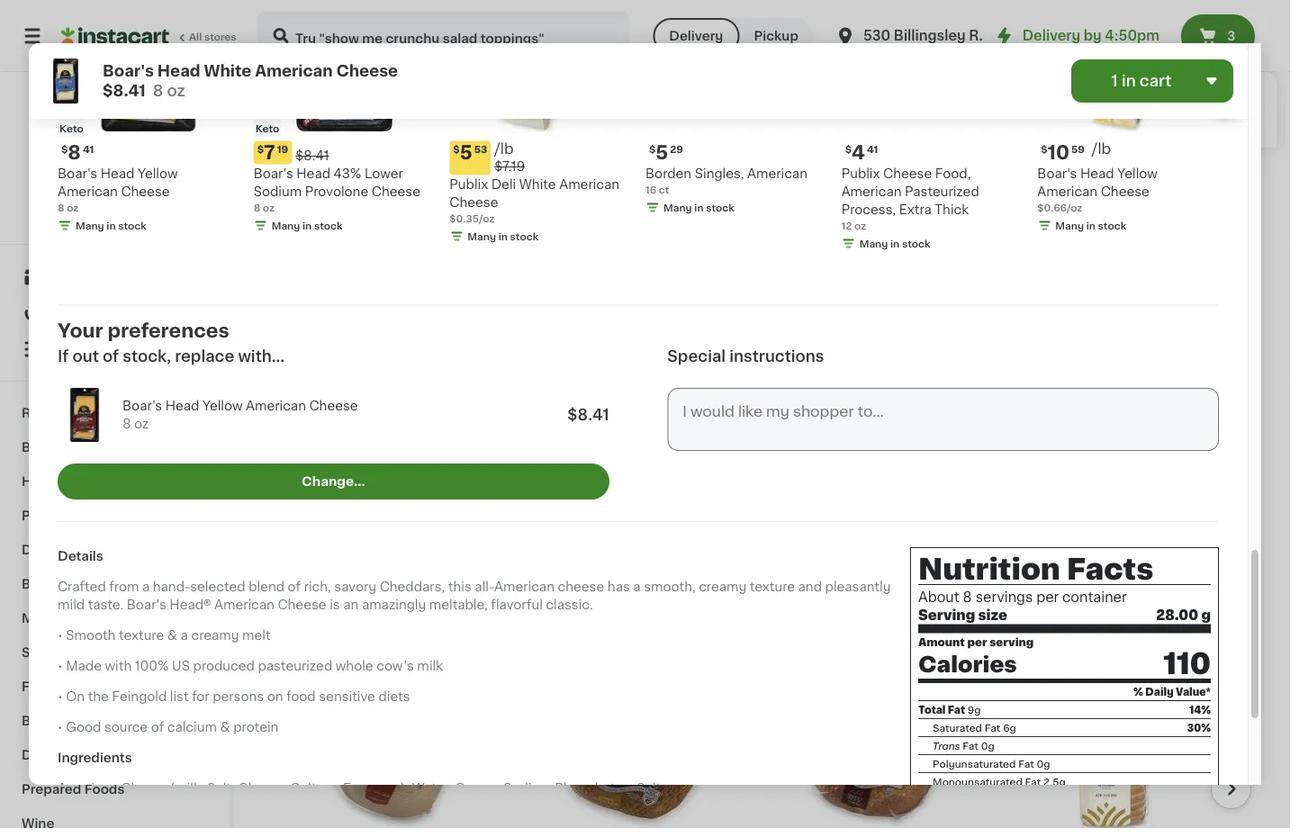 Task type: describe. For each thing, give the bounding box(es) containing it.
& up us
[[167, 630, 177, 642]]

boar's inside the boar's head 44% lower sodium provolone cheese
[[284, 495, 324, 507]]

mild
[[58, 599, 85, 612]]

spo
[[1157, 583, 1182, 596]]

delivery for delivery by 4:50pm
[[1022, 29, 1080, 42]]

8 up serving size
[[963, 591, 972, 604]]

$ inside $ 5 53 /lb $7.19 publix deli white american cheese $0.35/oz
[[453, 144, 460, 154]]

1 horizontal spatial of
[[687, 121, 703, 133]]

0 horizontal spatial 0g
[[981, 741, 995, 751]]

picked for you
[[284, 580, 432, 599]]

pasteurized
[[905, 185, 979, 198]]

oz inside boar's head white american cheese $8.41 8 oz
[[167, 83, 185, 99]]

item
[[133, 200, 156, 210]]

1 vertical spatial ingredients
[[58, 752, 132, 765]]

9g
[[968, 705, 981, 715]]

many in stock for 8
[[76, 221, 147, 231]]

out
[[72, 349, 99, 364]]

oz inside publix cheese food, american pasteurized process, extra thick 12 oz
[[854, 221, 866, 231]]

keto for boar's head 43% lower sodium provolone cheese
[[255, 124, 279, 134]]

boar's inside crafted from a hand-selected blend of rich, savory cheddars, this all-american cheese has a smooth, creamy texture and pleasantly mild taste. boar's head® american cheese is an amazingly meltable, flavorful classic.
[[127, 599, 166, 612]]

1 vertical spatial $8.41
[[296, 149, 329, 162]]

eggs
[[73, 544, 106, 556]]

recipes
[[22, 407, 74, 420]]

stock for 8
[[118, 221, 147, 231]]

7
[[264, 143, 275, 162]]

head®
[[170, 599, 211, 612]]

persons
[[213, 691, 264, 703]]

$15.99 /lb 0.61 lb
[[308, 112, 444, 127]]

boar's head 44% lower sodium provolone cheese
[[284, 495, 486, 525]]

oz inside boar's head 43% lower sodium provolone cheese 8 oz
[[263, 203, 275, 213]]

$ for 4
[[845, 144, 852, 154]]

$ for 5
[[649, 144, 656, 154]]

/lb inside $ 10 59 /lb
[[1092, 142, 1111, 156]]

guarantee
[[139, 218, 191, 228]]

head inside boar's head yellow american cheese $0.66/oz
[[1080, 167, 1114, 180]]

yellow for 8
[[138, 167, 178, 180]]

serving
[[990, 638, 1034, 648]]

sodium inside turkey breast water contains less than 1.5% of salt,sugar, sodium phosphate,dextrose, coated with: dextrose sea salt honey solids (refinery syrup honey) paprika,spices onion 2% or less of natural flavors, extractives of paprika and turmeric.
[[701, 67, 749, 79]]

on
[[267, 691, 283, 703]]

1
[[1111, 73, 1118, 89]]

cheese up the change... button
[[309, 400, 358, 413]]

turkey breast water contains less than 1.5% of salt,sugar, sodium phosphate,dextrose, coated with: dextrose sea salt honey solids (refinery syrup honey) paprika,spices onion 2% or less of natural flavors, extractives of paprika and turmeric.
[[613, 49, 898, 151]]

many in stock down often
[[272, 221, 343, 231]]

1 vertical spatial texture
[[119, 630, 164, 642]]

0 horizontal spatial a
[[142, 581, 150, 594]]

many down often
[[272, 221, 300, 231]]

sodium inside boar's head 43% lower sodium provolone cheese 8 oz
[[254, 185, 302, 198]]

head inside the boar's head 44% lower sodium provolone cheese
[[327, 495, 361, 507]]

& left the protein
[[220, 721, 230, 734]]

replace
[[175, 349, 234, 364]]

fat up monounsaturated
[[1018, 759, 1034, 769]]

product group containing 13
[[284, 237, 509, 564]]

dextrose
[[699, 85, 756, 97]]

smooth
[[66, 630, 116, 642]]

4 ct button
[[763, 237, 987, 525]]

syrup
[[670, 103, 707, 115]]

the
[[88, 691, 109, 703]]

read
[[613, 121, 647, 133]]

keto for boar's head yellow american cheese
[[59, 124, 83, 134]]

%
[[1134, 687, 1143, 697]]

many for 5
[[664, 203, 692, 213]]

1 vertical spatial 0g
[[1037, 759, 1050, 769]]

in for publix
[[498, 232, 508, 242]]

1 vertical spatial boar's head yellow american cheese 8 oz
[[122, 400, 358, 431]]

$7.19
[[494, 160, 525, 173]]

3 oz
[[1002, 512, 1022, 522]]

feingold
[[112, 691, 167, 703]]

of inside crafted from a hand-selected blend of rich, savory cheddars, this all-american cheese has a smooth, creamy texture and pleasantly mild taste. boar's head® american cheese is an amazingly meltable, flavorful classic.
[[288, 581, 301, 594]]

for
[[357, 580, 390, 599]]

• for • on the feingold list for persons on food sensitive diets
[[58, 691, 63, 703]]

many for /lb
[[1055, 221, 1084, 231]]

5 for $ 5 29
[[656, 143, 668, 162]]

0 vertical spatial less
[[803, 49, 833, 61]]

publix cheese food, american pasteurized process, extra thick 12 oz
[[841, 167, 979, 231]]

melt
[[242, 630, 271, 642]]

delivery for delivery
[[669, 30, 723, 42]]

many in stock for 5
[[664, 203, 734, 213]]

american down blend
[[214, 599, 274, 612]]

cheese right salt,
[[238, 783, 287, 795]]

lower for 43%
[[365, 167, 403, 180]]

in for process,
[[890, 239, 900, 249]]

29 for 5
[[670, 144, 683, 154]]

higher than in-store item prices link
[[28, 198, 201, 212]]

often bought with
[[284, 188, 471, 207]]

sodium right cream, in the bottom of the page
[[503, 783, 552, 795]]

stock for /lb
[[1098, 221, 1126, 231]]

boar's inside boar's head white american cheese $8.41 8 oz
[[103, 63, 154, 79]]

natural
[[706, 121, 751, 133]]

$ for 7
[[257, 144, 264, 154]]

$ 7 19
[[257, 143, 288, 162]]

head inside boar's head 43% lower sodium provolone cheese 8 oz
[[296, 167, 330, 180]]

0 horizontal spatial of
[[613, 67, 629, 79]]

$8.41 inside boar's head white american cheese $8.41 8 oz
[[103, 83, 146, 99]]

boar's inside boar's head yellow american cheese $0.66/oz
[[1037, 167, 1077, 180]]

bogo link
[[11, 430, 219, 465]]

sea
[[760, 85, 783, 97]]

american down with...
[[246, 400, 306, 413]]

fat left 2.5g at bottom right
[[1025, 777, 1041, 787]]

8 inside boar's head 43% lower sodium provolone cheese 8 oz
[[254, 203, 260, 213]]

44%
[[365, 495, 392, 507]]

salt
[[787, 85, 811, 97]]

daily
[[1145, 687, 1174, 697]]

• for • made with 100% us produced pasteurized whole cow's milk
[[58, 660, 63, 673]]

$5.53 per pound original price: $7.19 element
[[450, 141, 631, 176]]

ct inside borden singles, american 16 ct
[[659, 185, 669, 195]]

1 horizontal spatial of
[[151, 721, 164, 734]]

american inside boar's head yellow american cheese $0.66/oz
[[1037, 185, 1098, 198]]

read more button
[[613, 118, 683, 136]]

8 inside boar's head white american cheese $8.41 8 oz
[[153, 83, 163, 99]]

item carousel region containing 13
[[284, 230, 1251, 571]]

8 left the than
[[58, 203, 64, 213]]

holiday
[[22, 475, 72, 488]]

amount per serving
[[918, 638, 1034, 648]]

singles,
[[695, 167, 744, 180]]

white for boar's head white american cheese
[[604, 495, 640, 507]]

0.61
[[394, 112, 426, 127]]

many in stock down $0.35/oz
[[468, 232, 539, 242]]

53
[[474, 144, 487, 154]]

& for eggs
[[60, 544, 70, 556]]

provolone for 43%
[[305, 185, 368, 198]]

cheese up item
[[121, 185, 170, 198]]

• good source of calcium & protein
[[58, 721, 279, 734]]

made
[[66, 660, 102, 673]]

amount
[[918, 638, 965, 648]]

2 horizontal spatial of
[[880, 121, 896, 133]]

serving
[[918, 610, 975, 623]]

head down the if out of stock, replace with...
[[165, 400, 199, 413]]

3 button
[[1181, 14, 1255, 58]]

$7.19 original price: $8.41 element
[[254, 141, 435, 165]]

1 vertical spatial deli
[[22, 749, 47, 762]]

1 add button from the left
[[912, 634, 982, 667]]

on
[[66, 691, 85, 703]]

41 for 4
[[867, 144, 878, 154]]

pasteurized
[[258, 660, 332, 673]]

seafood
[[72, 612, 126, 625]]

cheese inside the boar's head 44% lower sodium provolone cheese
[[351, 513, 400, 525]]

item carousel region containing 8
[[32, 0, 1244, 269]]

trans fat 0g polyunsaturated fat 0g monounsaturated fat 2.5g
[[933, 741, 1066, 787]]

530 billingsley road
[[863, 29, 1005, 42]]

nsored
[[1182, 583, 1226, 596]]

calcium
[[167, 721, 217, 734]]

/lb inside $13.29 per pound element
[[338, 470, 357, 484]]

6g
[[1003, 723, 1016, 733]]

list
[[170, 691, 189, 703]]

5 for $ 5 53 /lb $7.19 publix deli white american cheese $0.35/oz
[[460, 143, 472, 162]]

american cheese(milk, salt, cheese culture, enzymes), water, cream, sodium phosphates, salt.
[[58, 783, 664, 795]]

american inside boar's head white american cheese
[[644, 495, 704, 507]]

/lb right the $ 10 59
[[578, 470, 597, 484]]

salt.
[[637, 783, 664, 795]]

in down borden singles, american 16 ct
[[694, 203, 704, 213]]

with
[[105, 660, 132, 673]]

change...
[[302, 476, 365, 489]]

foods
[[84, 783, 125, 796]]

phosphates,
[[555, 783, 634, 795]]

turkey
[[613, 49, 655, 61]]

ct inside button
[[772, 512, 782, 522]]

head up store
[[101, 167, 134, 180]]

american inside publix cheese food, american pasteurized process, extra thick 12 oz
[[841, 185, 902, 198]]

59 for $ 10 59 /lb
[[1071, 144, 1085, 154]]

4:50pm
[[1105, 29, 1160, 42]]

value*
[[1176, 687, 1211, 697]]

than
[[65, 200, 88, 210]]

cheese inside boar's head yellow american cheese $0.66/oz
[[1101, 185, 1150, 198]]

$10.59 per pound element for boar's head white american cheese
[[524, 469, 748, 492]]

2 vertical spatial $8.41
[[567, 408, 609, 423]]

many for 4
[[859, 239, 888, 249]]

$10.59 per pound element for boar's head yellow american cheese
[[1037, 141, 1219, 165]]

deli link
[[11, 738, 219, 772]]

per for amount
[[967, 638, 987, 648]]

this
[[448, 581, 472, 594]]

1 in cart field
[[1071, 59, 1233, 103]]

12
[[841, 221, 852, 231]]

stock for 5
[[706, 203, 734, 213]]

with
[[425, 188, 471, 207]]

$0.35/oz
[[450, 214, 494, 224]]

fat for trans
[[963, 741, 979, 751]]

8 right "boar's head yellow american cheese" 'image'
[[122, 418, 131, 431]]

about 8
[[918, 591, 972, 604]]

texture inside crafted from a hand-selected blend of rich, savory cheddars, this all-american cheese has a smooth, creamy texture and pleasantly mild taste. boar's head® american cheese is an amazingly meltable, flavorful classic.
[[750, 581, 795, 594]]

american down deli link
[[58, 783, 118, 795]]

provolone for 44%
[[284, 513, 348, 525]]

your preferences
[[58, 322, 229, 341]]

rich,
[[304, 581, 331, 594]]

selected
[[190, 581, 245, 594]]

container
[[1062, 591, 1127, 604]]

2.5g
[[1043, 777, 1066, 787]]

28.00 g
[[1156, 610, 1211, 623]]

candy
[[85, 646, 128, 659]]

in inside 1 in cart field
[[1122, 73, 1136, 89]]

borden
[[645, 167, 692, 180]]



Task type: locate. For each thing, give the bounding box(es) containing it.
• down meat & seafood
[[58, 630, 63, 642]]

1 vertical spatial 59
[[557, 472, 571, 482]]

change... button
[[58, 464, 609, 500]]

publix for publix
[[95, 179, 135, 192]]

$10.59 per pound element
[[1037, 141, 1219, 165], [524, 469, 748, 492]]

0 horizontal spatial delivery
[[669, 30, 723, 42]]

0 horizontal spatial per
[[967, 638, 987, 648]]

boar's head white american cheese
[[524, 495, 704, 525]]

1 horizontal spatial yellow
[[203, 400, 243, 413]]

delivery inside 'button'
[[669, 30, 723, 42]]

1 vertical spatial provolone
[[284, 513, 348, 525]]

trans
[[933, 741, 960, 751]]

yellow for /lb
[[1117, 167, 1158, 180]]

0 horizontal spatial 29
[[318, 472, 331, 482]]

1 horizontal spatial 4
[[852, 143, 865, 162]]

stock down often
[[314, 221, 343, 231]]

530
[[863, 29, 891, 42]]

29 down more
[[670, 144, 683, 154]]

ingredients up turkey
[[613, 31, 687, 43]]

0 horizontal spatial $10.59 per pound element
[[524, 469, 748, 492]]

fat for saturated
[[985, 723, 1001, 733]]

0 vertical spatial 0g
[[981, 741, 995, 751]]

2 vertical spatial white
[[604, 495, 640, 507]]

0 vertical spatial $8.41
[[103, 83, 146, 99]]

boar's head yellow american cheese $0.66/oz
[[1037, 167, 1158, 213]]

in right 1
[[1122, 73, 1136, 89]]

publix for publix cheese food, american pasteurized process, extra thick 12 oz
[[841, 167, 880, 180]]

1 horizontal spatial texture
[[750, 581, 795, 594]]

1 horizontal spatial delivery
[[1022, 29, 1080, 42]]

american inside borden singles, american 16 ct
[[747, 167, 807, 180]]

0 horizontal spatial add button
[[912, 634, 982, 667]]

pleasantly
[[825, 581, 891, 594]]

size
[[978, 610, 1007, 623]]

4
[[852, 143, 865, 162], [763, 512, 769, 522]]

• made with 100% us produced pasteurized whole cow's milk
[[58, 660, 443, 673]]

0 horizontal spatial of
[[103, 349, 119, 364]]

$ inside $ 10 59 /lb
[[1041, 144, 1048, 154]]

good
[[66, 721, 101, 734]]

1 horizontal spatial white
[[519, 178, 556, 191]]

(refinery
[[613, 103, 667, 115]]

0 vertical spatial $10.59 per pound element
[[1037, 141, 1219, 165]]

cart
[[1140, 73, 1172, 89]]

yellow inside boar's head yellow american cheese $0.66/oz
[[1117, 167, 1158, 180]]

0 horizontal spatial less
[[654, 121, 683, 133]]

cheese inside publix cheese food, american pasteurized process, extra thick 12 oz
[[883, 167, 932, 180]]

creamy inside crafted from a hand-selected blend of rich, savory cheddars, this all-american cheese has a smooth, creamy texture and pleasantly mild taste. boar's head® american cheese is an amazingly meltable, flavorful classic.
[[699, 581, 747, 594]]

5 inside $ 5 53 /lb $7.19 publix deli white american cheese $0.35/oz
[[460, 143, 472, 162]]

1 horizontal spatial a
[[181, 630, 188, 642]]

boar's down the $ 10 59
[[524, 495, 563, 507]]

$8.41 down instacart logo
[[103, 83, 146, 99]]

publix inside publix cheese food, american pasteurized process, extra thick 12 oz
[[841, 167, 880, 180]]

0 vertical spatial 59
[[1071, 144, 1085, 154]]

pickup button
[[739, 18, 813, 54]]

is
[[330, 599, 340, 612]]

2 horizontal spatial a
[[633, 581, 641, 594]]

in for $0.66/oz
[[1086, 221, 1096, 231]]

530 billingsley road button
[[834, 11, 1005, 61]]

13
[[295, 471, 316, 490]]

0 vertical spatial of
[[103, 349, 119, 364]]

1 vertical spatial lower
[[396, 495, 434, 507]]

$ 5 29
[[649, 143, 683, 162]]

41 inside the $ 4 41
[[867, 144, 878, 154]]

prices
[[159, 200, 190, 210]]

in for provolone
[[303, 221, 312, 231]]

nutrition facts
[[918, 556, 1153, 584]]

fat for total
[[948, 705, 965, 715]]

59 for $ 10 59
[[557, 472, 571, 482]]

0 horizontal spatial publix
[[95, 179, 135, 192]]

sodium down $ 7 19
[[254, 185, 302, 198]]

delivery button
[[653, 18, 739, 54]]

10 up boar's head white american cheese
[[534, 471, 556, 490]]

lists link
[[11, 331, 219, 367]]

0 horizontal spatial 5
[[460, 143, 472, 162]]

41 inside $ 8 41
[[83, 144, 94, 154]]

1 vertical spatial 10
[[534, 471, 556, 490]]

1 horizontal spatial 10
[[1048, 143, 1069, 162]]

less
[[803, 49, 833, 61], [654, 121, 683, 133]]

oz right "boar's head yellow american cheese" 'image'
[[134, 418, 149, 431]]

of right out
[[103, 349, 119, 364]]

& for candy
[[72, 646, 82, 659]]

$ 8 41
[[61, 143, 94, 162]]

cheese inside crafted from a hand-selected blend of rich, savory cheddars, this all-american cheese has a smooth, creamy texture and pleasantly mild taste. boar's head® american cheese is an amazingly meltable, flavorful classic.
[[278, 599, 326, 612]]

1 horizontal spatial add button
[[1151, 634, 1221, 667]]

a right has
[[633, 581, 641, 594]]

10
[[1048, 143, 1069, 162], [534, 471, 556, 490]]

sodium down $13.29 per pound element
[[437, 495, 486, 507]]

delivery
[[1022, 29, 1080, 42], [669, 30, 723, 42]]

0 horizontal spatial ct
[[659, 185, 669, 195]]

oz down all stores link
[[167, 83, 185, 99]]

boar's down instacart logo
[[103, 63, 154, 79]]

$ inside the $ 10 59
[[527, 472, 534, 482]]

$ for 8
[[61, 144, 68, 154]]

0g
[[981, 741, 995, 751], [1037, 759, 1050, 769]]

provolone inside boar's head 43% lower sodium provolone cheese 8 oz
[[305, 185, 368, 198]]

white up has
[[604, 495, 640, 507]]

american inside boar's head white american cheese $8.41 8 oz
[[255, 63, 333, 79]]

3 • from the top
[[58, 691, 63, 703]]

1 horizontal spatial per
[[1036, 591, 1059, 604]]

cheese down the 44%
[[351, 513, 400, 525]]

in down often
[[303, 221, 312, 231]]

many in stock down borden singles, american 16 ct
[[664, 203, 734, 213]]

higher
[[28, 200, 63, 210]]

/lb right $ 13 29
[[338, 470, 357, 484]]

2 horizontal spatial $8.41
[[567, 408, 609, 423]]

1 horizontal spatial 5
[[656, 143, 668, 162]]

0 vertical spatial white
[[204, 63, 251, 79]]

1 horizontal spatial 3
[[1227, 30, 1236, 42]]

3 for 3
[[1227, 30, 1236, 42]]

boar's head 43% lower sodium provolone cheese 8 oz
[[254, 167, 420, 213]]

of right the source in the left bottom of the page
[[151, 721, 164, 734]]

0 vertical spatial creamy
[[699, 581, 747, 594]]

$8.41
[[103, 83, 146, 99], [296, 149, 329, 162], [567, 408, 609, 423]]

0 vertical spatial provolone
[[305, 185, 368, 198]]

0 vertical spatial deli
[[491, 178, 516, 191]]

beverages
[[22, 578, 91, 591]]

boar's head white american cheese $8.41 8 oz
[[103, 63, 398, 99]]

1 horizontal spatial publix
[[450, 178, 488, 191]]

2 add from the left
[[1185, 644, 1212, 657]]

1 horizontal spatial $8.41
[[296, 149, 329, 162]]

0 horizontal spatial 3
[[1002, 512, 1008, 522]]

29 right 13
[[318, 472, 331, 482]]

if
[[58, 349, 69, 364]]

1 vertical spatial less
[[654, 121, 683, 133]]

taste.
[[88, 599, 123, 612]]

0 vertical spatial boar's head yellow american cheese 8 oz
[[58, 167, 178, 213]]

stock,
[[123, 349, 171, 364]]

1 vertical spatial 100%
[[135, 660, 169, 673]]

your
[[58, 322, 103, 341]]

road
[[969, 29, 1005, 42]]

creamy up produced
[[191, 630, 239, 642]]

0 vertical spatial 29
[[670, 144, 683, 154]]

bakery
[[22, 715, 67, 727]]

publix inside $ 5 53 /lb $7.19 publix deli white american cheese $0.35/oz
[[450, 178, 488, 191]]

head down change...
[[327, 495, 361, 507]]

$ for 10
[[527, 472, 534, 482]]

41 for 8
[[83, 144, 94, 154]]

head up often
[[296, 167, 330, 180]]

/lb inside $ 5 53 /lb $7.19 publix deli white american cheese $0.35/oz
[[494, 142, 514, 156]]

delivery inside 'link'
[[1022, 29, 1080, 42]]

/lb left 0.61
[[365, 112, 387, 127]]

many in stock for 4
[[859, 239, 930, 249]]

$ 5 53 /lb $7.19 publix deli white american cheese $0.35/oz
[[450, 142, 619, 224]]

0 horizontal spatial add
[[946, 644, 973, 657]]

10 for $ 10 59
[[534, 471, 556, 490]]

deli
[[491, 178, 516, 191], [22, 749, 47, 762]]

59 inside $ 10 59 /lb
[[1071, 144, 1085, 154]]

stock for 4
[[902, 239, 930, 249]]

head inside boar's head white american cheese $8.41 8 oz
[[157, 63, 200, 79]]

total fat 9g
[[918, 705, 981, 715]]

boar's head yellow american cheese image
[[58, 389, 112, 443]]

cream,
[[455, 783, 500, 795]]

• for • smooth texture & a creamy melt
[[58, 630, 63, 642]]

1 • from the top
[[58, 630, 63, 642]]

$8.41 right 19
[[296, 149, 329, 162]]

$ inside $ 5 29
[[649, 144, 656, 154]]

meat & seafood link
[[11, 601, 219, 636]]

smooth,
[[644, 581, 696, 594]]

1 horizontal spatial ct
[[772, 512, 782, 522]]

/lb up boar's head yellow american cheese $0.66/oz
[[1092, 142, 1111, 156]]

all stores link
[[61, 11, 238, 61]]

10 inside $ 10 59 /lb
[[1048, 143, 1069, 162]]

oz right 12
[[854, 221, 866, 231]]

ingredients inside button
[[613, 31, 687, 43]]

servings
[[976, 591, 1033, 604]]

instacart logo image
[[61, 25, 169, 47]]

boar's inside boar's head white american cheese
[[524, 495, 563, 507]]

publix logo image
[[75, 94, 154, 173]]

stock down borden singles, american 16 ct
[[706, 203, 734, 213]]

& down mild
[[58, 612, 69, 625]]

3 inside 3 button
[[1227, 30, 1236, 42]]

0 horizontal spatial white
[[204, 63, 251, 79]]

sodium inside the boar's head 44% lower sodium provolone cheese
[[437, 495, 486, 507]]

$ inside $ 8 41
[[61, 144, 68, 154]]

100% left us
[[135, 660, 169, 673]]

2 horizontal spatial publix
[[841, 167, 880, 180]]

many for 8
[[76, 221, 104, 231]]

14%
[[1189, 705, 1211, 715]]

0 horizontal spatial $8.41
[[103, 83, 146, 99]]

$13.29 per pound element
[[284, 469, 509, 492]]

many down borden
[[664, 203, 692, 213]]

2 41 from the left
[[867, 144, 878, 154]]

3 for 3 oz
[[1002, 512, 1008, 522]]

many in stock down $0.66/oz
[[1055, 221, 1126, 231]]

cheese down picked
[[278, 599, 326, 612]]

keto up $ 8 41
[[59, 124, 83, 134]]

$ inside $ 7 19
[[257, 144, 264, 154]]

head down $ 10 59 /lb
[[1080, 167, 1114, 180]]

41 down extractives
[[867, 144, 878, 154]]

white inside $ 5 53 /lb $7.19 publix deli white american cheese $0.35/oz
[[519, 178, 556, 191]]

item carousel region containing add
[[284, 622, 1251, 828]]

hand-
[[153, 581, 190, 594]]

oz inside button
[[1010, 512, 1022, 522]]

many in stock down the extra at the right top
[[859, 239, 930, 249]]

1 horizontal spatial 41
[[867, 144, 878, 154]]

delivery up breast
[[669, 30, 723, 42]]

1 in cart
[[1111, 73, 1172, 89]]

water,
[[412, 783, 452, 795]]

1 5 from the left
[[656, 143, 668, 162]]

per up calories
[[967, 638, 987, 648]]

&
[[60, 544, 70, 556], [58, 612, 69, 625], [167, 630, 177, 642], [72, 646, 82, 659], [220, 721, 230, 734]]

1 vertical spatial 29
[[318, 472, 331, 482]]

in down the extra at the right top
[[890, 239, 900, 249]]

honey)
[[711, 103, 757, 115]]

1 vertical spatial ct
[[772, 512, 782, 522]]

of
[[103, 349, 119, 364], [288, 581, 301, 594], [151, 721, 164, 734]]

in
[[1122, 73, 1136, 89], [694, 203, 704, 213], [107, 221, 116, 231], [303, 221, 312, 231], [1086, 221, 1096, 231], [498, 232, 508, 242], [890, 239, 900, 249]]

None search field
[[257, 11, 630, 61]]

per down the nutrition facts
[[1036, 591, 1059, 604]]

2 • from the top
[[58, 660, 63, 673]]

29 for 13
[[318, 472, 331, 482]]

4 inside button
[[763, 512, 769, 522]]

if out of stock, replace with...
[[58, 349, 285, 364]]

white down $5.53 per pound original price: $7.19 element
[[519, 178, 556, 191]]

many down $0.35/oz
[[468, 232, 496, 242]]

• left good
[[58, 721, 63, 734]]

sodium up dextrose
[[701, 67, 749, 79]]

dairy & eggs
[[22, 544, 106, 556]]

10 up boar's head yellow american cheese $0.66/oz
[[1048, 143, 1069, 162]]

boar's down $ 8 41
[[58, 167, 97, 180]]

1 vertical spatial per
[[967, 638, 987, 648]]

1 add from the left
[[946, 644, 973, 657]]

lower for 44%
[[396, 495, 434, 507]]

0 horizontal spatial 41
[[83, 144, 94, 154]]

publix up $0.35/oz
[[450, 178, 488, 191]]

cheese up $0.35/oz
[[450, 196, 498, 209]]

american up the flavorful
[[494, 581, 555, 594]]

2 horizontal spatial white
[[604, 495, 640, 507]]

deli down bakery
[[22, 749, 47, 762]]

1 horizontal spatial creamy
[[699, 581, 747, 594]]

1 horizontal spatial less
[[803, 49, 833, 61]]

crafted from a hand-selected blend of rich, savory cheddars, this all-american cheese has a smooth, creamy texture and pleasantly mild taste. boar's head® american cheese is an amazingly meltable, flavorful classic.
[[58, 581, 891, 612]]

cheese left with on the top of the page
[[372, 185, 420, 198]]

facts
[[1067, 556, 1153, 584]]

deli inside $ 5 53 /lb $7.19 publix deli white american cheese $0.35/oz
[[491, 178, 516, 191]]

and
[[798, 581, 822, 594]]

0 vertical spatial 10
[[1048, 143, 1069, 162]]

stock down item
[[118, 221, 147, 231]]

$ down extractives
[[845, 144, 852, 154]]

in down $ 5 53 /lb $7.19 publix deli white american cheese $0.35/oz
[[498, 232, 508, 242]]

picked
[[284, 580, 353, 599]]

extra
[[899, 203, 932, 216]]

service type group
[[653, 18, 813, 54]]

1 vertical spatial creamy
[[191, 630, 239, 642]]

cheese inside boar's head white american cheese $8.41 8 oz
[[336, 63, 398, 79]]

publix link
[[75, 94, 154, 194]]

2 horizontal spatial yellow
[[1117, 167, 1158, 180]]

provolone down $ 13 29
[[284, 513, 348, 525]]

publix up higher than in-store item prices link
[[95, 179, 135, 192]]

8 up the than
[[68, 143, 81, 162]]

$ for 13
[[288, 472, 295, 482]]

white for boar's head white american cheese $8.41 8 oz
[[204, 63, 251, 79]]

product group
[[284, 237, 509, 564], [763, 237, 987, 525], [284, 629, 509, 828], [763, 629, 987, 828], [1002, 629, 1226, 828]]

holiday entertaining
[[22, 475, 155, 488]]

0 vertical spatial per
[[1036, 591, 1059, 604]]

with:
[[663, 85, 695, 97]]

american down $5.53 per pound original price: $7.19 element
[[559, 178, 619, 191]]

bogo
[[22, 441, 64, 454]]

59 inside the $ 10 59
[[557, 472, 571, 482]]

2 vertical spatial of
[[151, 721, 164, 734]]

29 inside $ 13 29
[[318, 472, 331, 482]]

oz
[[167, 83, 185, 99], [67, 203, 79, 213], [263, 203, 275, 213], [854, 221, 866, 231], [134, 418, 149, 431], [1010, 512, 1022, 522]]

0 horizontal spatial keto
[[59, 124, 83, 134]]

special instructions
[[667, 349, 824, 364]]

keto up 7
[[255, 124, 279, 134]]

1 horizontal spatial add
[[1185, 644, 1212, 657]]

american up $0.66/oz
[[1037, 185, 1098, 198]]

0 horizontal spatial 4
[[763, 512, 769, 522]]

• for • good source of calcium & protein
[[58, 721, 63, 734]]

lower up bought
[[365, 167, 403, 180]]

0 vertical spatial ct
[[659, 185, 669, 195]]

paprika
[[613, 139, 659, 151]]

0 vertical spatial 100%
[[46, 218, 73, 228]]

0 horizontal spatial ingredients
[[58, 752, 132, 765]]

1 vertical spatial 4
[[763, 512, 769, 522]]

0 vertical spatial ingredients
[[613, 31, 687, 43]]

borden singles, american 16 ct
[[645, 167, 807, 195]]

cow's
[[376, 660, 414, 673]]

cheese inside $ 5 53 /lb $7.19 publix deli white american cheese $0.35/oz
[[450, 196, 498, 209]]

% daily value*
[[1134, 687, 1211, 697]]

cheese inside boar's head 43% lower sodium provolone cheese 8 oz
[[372, 185, 420, 198]]

59
[[1071, 144, 1085, 154], [557, 472, 571, 482]]

2 keto from the left
[[255, 124, 279, 134]]

stock down the extra at the right top
[[902, 239, 930, 249]]

of down 'syrup'
[[687, 121, 703, 133]]

• smooth texture & a creamy melt
[[58, 630, 271, 642]]

cheese down the $ 10 59
[[524, 513, 572, 525]]

2 horizontal spatial of
[[288, 581, 301, 594]]

1 horizontal spatial 0g
[[1037, 759, 1050, 769]]

lower inside the boar's head 44% lower sodium provolone cheese
[[396, 495, 434, 507]]

0 horizontal spatial yellow
[[138, 167, 178, 180]]

head inside boar's head white american cheese
[[566, 495, 600, 507]]

0 horizontal spatial 10
[[534, 471, 556, 490]]

product group containing 4 ct
[[763, 237, 987, 525]]

59 up boar's head white american cheese
[[557, 472, 571, 482]]

$ inside the $ 4 41
[[845, 144, 852, 154]]

$ left change...
[[288, 472, 295, 482]]

add down serving size
[[946, 644, 973, 657]]

8 down $ 7 19
[[254, 203, 260, 213]]

boar's down from
[[127, 599, 166, 612]]

salt,sugar,
[[632, 67, 698, 79]]

fat
[[948, 705, 965, 715], [985, 723, 1001, 733], [963, 741, 979, 751], [1018, 759, 1034, 769], [1025, 777, 1041, 787]]

many in stock down higher than in-store item prices link
[[76, 221, 147, 231]]

1 horizontal spatial 100%
[[135, 660, 169, 673]]

& for seafood
[[58, 612, 69, 625]]

$ 10 59
[[527, 471, 571, 490]]

stock down boar's head yellow american cheese $0.66/oz
[[1098, 221, 1126, 231]]

boar's inside boar's head 43% lower sodium provolone cheese 8 oz
[[254, 167, 293, 180]]

boar's up bogo link
[[122, 400, 162, 413]]

1 keto from the left
[[59, 124, 83, 134]]

1 41 from the left
[[83, 144, 94, 154]]

provolone inside the boar's head 44% lower sodium provolone cheese
[[284, 513, 348, 525]]

1 horizontal spatial keto
[[255, 124, 279, 134]]

$10.59 per pound element up boar's head yellow american cheese $0.66/oz
[[1037, 141, 1219, 165]]

0 vertical spatial lower
[[365, 167, 403, 180]]

0 horizontal spatial deli
[[22, 749, 47, 762]]

$ left 53
[[453, 144, 460, 154]]

stock down $ 5 53 /lb $7.19 publix deli white american cheese $0.35/oz
[[510, 232, 539, 242]]

cheese
[[558, 581, 604, 594]]

boar's down $ 10 59 /lb
[[1037, 167, 1077, 180]]

1 vertical spatial of
[[288, 581, 301, 594]]

per for servings
[[1036, 591, 1059, 604]]

100% inside higher than in-store item prices 100% satisfaction guarantee
[[46, 218, 73, 228]]

white inside boar's head white american cheese $8.41 8 oz
[[204, 63, 251, 79]]

of left rich,
[[288, 581, 301, 594]]

a
[[142, 581, 150, 594], [633, 581, 641, 594], [181, 630, 188, 642]]

1 vertical spatial white
[[519, 178, 556, 191]]

american up the in-
[[58, 185, 118, 198]]

boar's down $ 7 19
[[254, 167, 293, 180]]

$ left 19
[[257, 144, 264, 154]]

in for 8
[[107, 221, 116, 231]]

0 vertical spatial 4
[[852, 143, 865, 162]]

0 horizontal spatial 100%
[[46, 218, 73, 228]]

2 add button from the left
[[1151, 634, 1221, 667]]

1 vertical spatial $10.59 per pound element
[[524, 469, 748, 492]]

29 inside $ 5 29
[[670, 144, 683, 154]]

american inside $ 5 53 /lb $7.19 publix deli white american cheese $0.35/oz
[[559, 178, 619, 191]]

cheese inside boar's head white american cheese
[[524, 513, 572, 525]]

ct
[[659, 185, 669, 195], [772, 512, 782, 522]]

less up 'and'
[[654, 121, 683, 133]]

$ up boar's head white american cheese
[[527, 472, 534, 482]]

10 for $ 10 59 /lb
[[1048, 143, 1069, 162]]

total
[[918, 705, 946, 715]]

0 horizontal spatial creamy
[[191, 630, 239, 642]]

2 5 from the left
[[460, 143, 472, 162]]

publix down the $ 4 41
[[841, 167, 880, 180]]

100%
[[46, 218, 73, 228], [135, 660, 169, 673]]

I would like my shopper to... text field
[[667, 389, 1219, 452]]

american up smooth,
[[644, 495, 704, 507]]

white inside boar's head white american cheese
[[604, 495, 640, 507]]

3 inside 3 oz button
[[1002, 512, 1008, 522]]

oz left the in-
[[67, 203, 79, 213]]

less up phosphate,dextrose,
[[803, 49, 833, 61]]

1 horizontal spatial ingredients
[[613, 31, 687, 43]]

lower inside boar's head 43% lower sodium provolone cheese 8 oz
[[365, 167, 403, 180]]

4 • from the top
[[58, 721, 63, 734]]

$ inside $ 13 29
[[288, 472, 295, 482]]

0 vertical spatial texture
[[750, 581, 795, 594]]

many in stock for /lb
[[1055, 221, 1126, 231]]

in down higher than in-store item prices link
[[107, 221, 116, 231]]

item carousel region
[[32, 0, 1244, 269], [284, 230, 1251, 571], [284, 622, 1251, 828]]

5 up borden
[[656, 143, 668, 162]]

paprika,spices
[[761, 103, 852, 115]]

1 horizontal spatial deli
[[491, 178, 516, 191]]



Task type: vqa. For each thing, say whether or not it's contained in the screenshot.
it
no



